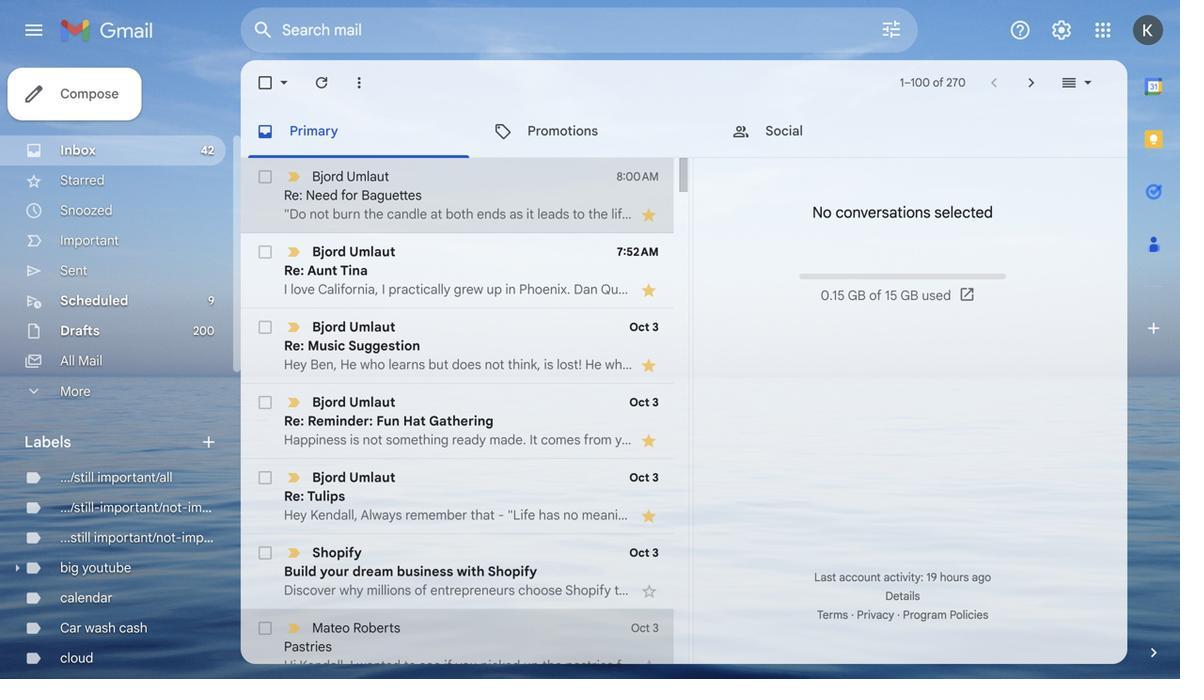 Task type: locate. For each thing, give the bounding box(es) containing it.
gmail image
[[60, 11, 163, 49]]

ago
[[973, 571, 992, 585]]

· right terms link
[[852, 608, 855, 622]]

of left 270
[[934, 76, 944, 90]]

support image
[[1010, 19, 1032, 41]]

program
[[904, 608, 948, 622]]

0 horizontal spatial the
[[543, 658, 563, 674]]

re: need for baguettes
[[284, 187, 422, 204]]

social tab
[[717, 105, 954, 158]]

important
[[60, 232, 119, 249]]

4 bjord from the top
[[312, 394, 346, 411]]

0 horizontal spatial ·
[[852, 608, 855, 622]]

1 horizontal spatial of
[[870, 287, 882, 304]]

starred
[[60, 172, 105, 189]]

7 row from the top
[[241, 610, 851, 679]]

1 · from the left
[[852, 608, 855, 622]]

3 for re: tulips
[[653, 471, 659, 485]]

roberts
[[354, 620, 401, 637]]

1 row from the top
[[241, 158, 674, 233]]

3 for re: reminder: fun hat gathering
[[653, 396, 659, 410]]

mateo right best,
[[813, 658, 851, 674]]

26 ﻿͏ from the left
[[838, 582, 838, 599]]

the
[[543, 658, 563, 674], [638, 658, 657, 674]]

umlaut up re: need for baguettes
[[347, 168, 389, 185]]

shopify up 'choose'
[[488, 564, 538, 580]]

oct for re: tulips
[[630, 471, 650, 485]]

calendar link
[[60, 590, 113, 606]]

0 horizontal spatial of
[[415, 582, 427, 599]]

22 ﻿͏ from the left
[[824, 582, 824, 599]]

0 vertical spatial i
[[1130, 281, 1133, 298]]

youtube
[[82, 560, 131, 576]]

Search mail text field
[[282, 21, 828, 40]]

important/not- down ".../still-important/not-important" 'link'
[[94, 530, 182, 546]]

None checkbox
[[256, 73, 275, 92], [256, 243, 275, 262], [256, 393, 275, 412], [256, 469, 275, 487], [256, 73, 275, 92], [256, 243, 275, 262], [256, 393, 275, 412], [256, 469, 275, 487]]

18 ﻿͏ from the left
[[811, 582, 811, 599]]

...still important/not-important
[[60, 530, 240, 546]]

re: reminder: fun hat gathering
[[284, 413, 494, 430]]

gb right 0.15 in the top of the page
[[848, 287, 866, 304]]

shopify right 'choose'
[[566, 582, 611, 599]]

no conversations selected main content
[[241, 60, 1181, 679]]

car wash cash
[[60, 620, 148, 637]]

· down details link
[[898, 608, 901, 622]]

bjord umlaut re: aunt tina i also wo
[[284, 244, 1181, 298]]

umlaut
[[347, 168, 389, 185], [349, 244, 396, 260], [349, 319, 396, 335], [349, 394, 396, 411], [349, 470, 396, 486]]

1 vertical spatial i
[[350, 658, 354, 674]]

1 horizontal spatial shopify
[[488, 564, 538, 580]]

.../still-
[[60, 500, 100, 516]]

re: left music
[[284, 338, 304, 354]]

0 vertical spatial for
[[341, 187, 358, 204]]

activity:
[[884, 571, 924, 585]]

oct
[[630, 320, 650, 335], [630, 396, 650, 410], [630, 471, 650, 485], [630, 546, 650, 560], [631, 622, 650, 636]]

important
[[188, 500, 247, 516], [182, 530, 240, 546]]

hours
[[941, 571, 970, 585]]

tab list containing primary
[[241, 105, 1128, 158]]

car
[[60, 620, 82, 637]]

oct for re: music suggestion
[[630, 320, 650, 335]]

i left 'also'
[[1130, 281, 1133, 298]]

8 ﻿͏ from the left
[[777, 582, 777, 599]]

pastries
[[566, 658, 614, 674]]

bjord umlaut for fun
[[312, 394, 396, 411]]

1 vertical spatial mateo
[[813, 658, 851, 674]]

oct for re: reminder: fun hat gathering
[[630, 396, 650, 410]]

sent link
[[60, 263, 87, 279]]

hi
[[284, 658, 296, 674]]

of
[[934, 76, 944, 90], [870, 287, 882, 304], [415, 582, 427, 599]]

see
[[420, 658, 441, 674]]

cloud link
[[60, 650, 93, 667]]

0 horizontal spatial i
[[350, 658, 354, 674]]

to left see
[[404, 658, 416, 674]]

re:
[[284, 187, 303, 204], [284, 263, 304, 279], [284, 338, 304, 354], [284, 413, 304, 430], [284, 488, 304, 505]]

row
[[241, 158, 674, 233], [241, 233, 1181, 309], [241, 309, 674, 384], [241, 384, 674, 459], [241, 459, 674, 534], [241, 534, 841, 610], [241, 610, 851, 679]]

refresh image
[[312, 73, 331, 92]]

to left build
[[615, 582, 627, 599]]

umlaut for for
[[347, 168, 389, 185]]

wedding
[[661, 658, 712, 674]]

0 horizontal spatial to
[[404, 658, 416, 674]]

1 horizontal spatial the
[[638, 658, 657, 674]]

0 horizontal spatial gb
[[848, 287, 866, 304]]

toggle split pane mode image
[[1061, 73, 1079, 92]]

2 bjord umlaut from the top
[[312, 319, 396, 335]]

all
[[60, 353, 75, 369]]

entrepreneurs
[[431, 582, 515, 599]]

re: left "tulips"
[[284, 488, 304, 505]]

with
[[457, 564, 485, 580]]

16 ﻿͏ from the left
[[804, 582, 804, 599]]

starred link
[[60, 172, 105, 189]]

2 vertical spatial of
[[415, 582, 427, 599]]

1 horizontal spatial mateo
[[813, 658, 851, 674]]

bjord up "tulips"
[[312, 470, 346, 486]]

umlaut up fun
[[349, 394, 396, 411]]

bjord umlaut for for
[[312, 168, 389, 185]]

0 vertical spatial important
[[188, 500, 247, 516]]

shopify up your on the bottom of page
[[312, 545, 362, 561]]

5 ﻿͏ from the left
[[767, 582, 767, 599]]

drafts link
[[60, 323, 100, 339]]

5 bjord from the top
[[312, 470, 346, 486]]

gb
[[848, 287, 866, 304], [901, 287, 919, 304]]

bjord umlaut up reminder:
[[312, 394, 396, 411]]

need
[[306, 187, 338, 204]]

2 the from the left
[[638, 658, 657, 674]]

re: music suggestion
[[284, 338, 421, 354]]

270
[[947, 76, 966, 90]]

1 vertical spatial of
[[870, 287, 882, 304]]

14 ﻿͏ from the left
[[797, 582, 797, 599]]

millions
[[367, 582, 411, 599]]

terms
[[818, 608, 849, 622]]

bjord for suggestion
[[312, 319, 346, 335]]

of inside shopify build your dream business with shopify discover why millions of entrepreneurs choose shopify to build their business. ﻿͏ ﻿͏ ﻿͏ ﻿͏ ﻿͏ ﻿͏ ﻿͏ ﻿͏ ﻿͏ ﻿͏ ﻿͏ ﻿͏ ﻿͏ ﻿͏ ﻿͏ ﻿͏ ﻿͏ ﻿͏ ﻿͏ ﻿͏ ﻿͏ ﻿͏ ﻿͏ ﻿͏ ﻿͏ ﻿͏ ﻿͏
[[415, 582, 427, 599]]

inbox link
[[60, 142, 96, 159]]

6 ﻿͏ from the left
[[770, 582, 770, 599]]

21 ﻿͏ from the left
[[821, 582, 821, 599]]

re: left need
[[284, 187, 303, 204]]

for right need
[[341, 187, 358, 204]]

privacy link
[[858, 608, 895, 622]]

labels heading
[[24, 433, 199, 452]]

1 horizontal spatial gb
[[901, 287, 919, 304]]

oct 3
[[630, 320, 659, 335], [630, 396, 659, 410], [630, 471, 659, 485], [630, 546, 659, 560], [631, 622, 659, 636]]

important down ".../still-important/not-important" 'link'
[[182, 530, 240, 546]]

umlaut inside 'bjord umlaut re: aunt tina i also wo'
[[349, 244, 396, 260]]

tab list
[[1128, 60, 1181, 612], [241, 105, 1128, 158]]

1 bjord from the top
[[312, 168, 344, 185]]

i inside 'bjord umlaut re: aunt tina i also wo'
[[1130, 281, 1133, 298]]

2 horizontal spatial of
[[934, 76, 944, 90]]

0 horizontal spatial shopify
[[312, 545, 362, 561]]

None checkbox
[[256, 168, 275, 186], [256, 318, 275, 337], [256, 544, 275, 563], [256, 619, 275, 638], [256, 168, 275, 186], [256, 318, 275, 337], [256, 544, 275, 563], [256, 619, 275, 638]]

0 vertical spatial shopify
[[312, 545, 362, 561]]

24 ﻿͏ from the left
[[831, 582, 831, 599]]

for inside mateo roberts pastries hi kendall, i wanted to see if you picked up the pastries for the wedding tomorrow. best, mateo
[[617, 658, 634, 674]]

bjord up need
[[312, 168, 344, 185]]

2 row from the top
[[241, 233, 1181, 309]]

25 ﻿͏ from the left
[[834, 582, 834, 599]]

selected
[[935, 203, 994, 222]]

20 ﻿͏ from the left
[[817, 582, 817, 599]]

gathering
[[429, 413, 494, 430]]

bjord umlaut up "tulips"
[[312, 470, 396, 486]]

0 horizontal spatial for
[[341, 187, 358, 204]]

gb right the 15
[[901, 287, 919, 304]]

1 vertical spatial to
[[404, 658, 416, 674]]

0.15
[[821, 287, 845, 304]]

for
[[341, 187, 358, 204], [617, 658, 634, 674]]

their
[[663, 582, 691, 599]]

used
[[923, 287, 952, 304]]

3 bjord umlaut from the top
[[312, 394, 396, 411]]

labels navigation
[[0, 60, 247, 679]]

2 ﻿͏ from the left
[[757, 582, 757, 599]]

2 vertical spatial shopify
[[566, 582, 611, 599]]

mateo
[[312, 620, 350, 637], [813, 658, 851, 674]]

bjord up music
[[312, 319, 346, 335]]

important for .../still-important/not-important
[[188, 500, 247, 516]]

0 vertical spatial to
[[615, 582, 627, 599]]

1 vertical spatial important/not-
[[94, 530, 182, 546]]

1 bjord umlaut from the top
[[312, 168, 389, 185]]

2 gb from the left
[[901, 287, 919, 304]]

of left the 15
[[870, 287, 882, 304]]

umlaut for suggestion
[[349, 319, 396, 335]]

discover
[[284, 582, 336, 599]]

bjord up reminder:
[[312, 394, 346, 411]]

tab list inside no conversations selected main content
[[241, 105, 1128, 158]]

None search field
[[241, 8, 918, 53]]

0 vertical spatial important/not-
[[100, 500, 188, 516]]

1 gb from the left
[[848, 287, 866, 304]]

for right pastries at bottom
[[617, 658, 634, 674]]

4 row from the top
[[241, 384, 674, 459]]

2 re: from the top
[[284, 263, 304, 279]]

re: left reminder:
[[284, 413, 304, 430]]

1 horizontal spatial to
[[615, 582, 627, 599]]

the left wedding
[[638, 658, 657, 674]]

i inside mateo roberts pastries hi kendall, i wanted to see if you picked up the pastries for the wedding tomorrow. best, mateo
[[350, 658, 354, 674]]

umlaut up the suggestion
[[349, 319, 396, 335]]

bjord up aunt
[[312, 244, 346, 260]]

3 re: from the top
[[284, 338, 304, 354]]

important for ...still important/not-important
[[182, 530, 240, 546]]

bjord umlaut up re: need for baguettes
[[312, 168, 389, 185]]

mateo up pastries
[[312, 620, 350, 637]]

0 vertical spatial mateo
[[312, 620, 350, 637]]

1 vertical spatial for
[[617, 658, 634, 674]]

7 ﻿͏ from the left
[[773, 582, 773, 599]]

business.
[[694, 582, 750, 599]]

5 re: from the top
[[284, 488, 304, 505]]

more button
[[0, 376, 226, 407]]

shopify build your dream business with shopify discover why millions of entrepreneurs choose shopify to build their business. ﻿͏ ﻿͏ ﻿͏ ﻿͏ ﻿͏ ﻿͏ ﻿͏ ﻿͏ ﻿͏ ﻿͏ ﻿͏ ﻿͏ ﻿͏ ﻿͏ ﻿͏ ﻿͏ ﻿͏ ﻿͏ ﻿͏ ﻿͏ ﻿͏ ﻿͏ ﻿͏ ﻿͏ ﻿͏ ﻿͏ ﻿͏
[[284, 545, 841, 599]]

1 horizontal spatial ·
[[898, 608, 901, 622]]

1 horizontal spatial for
[[617, 658, 634, 674]]

re: left aunt
[[284, 263, 304, 279]]

details link
[[886, 590, 921, 604]]

important/not- up ...still important/not-important
[[100, 500, 188, 516]]

build
[[284, 564, 317, 580]]

i left the wanted
[[350, 658, 354, 674]]

promotions tab
[[479, 105, 716, 158]]

3 bjord from the top
[[312, 319, 346, 335]]

...still
[[60, 530, 91, 546]]

all mail link
[[60, 353, 102, 369]]

you
[[456, 658, 477, 674]]

important/not-
[[100, 500, 188, 516], [94, 530, 182, 546]]

bjord for fun
[[312, 394, 346, 411]]

umlaut up tina
[[349, 244, 396, 260]]

4 re: from the top
[[284, 413, 304, 430]]

1 horizontal spatial i
[[1130, 281, 1133, 298]]

9 ﻿͏ from the left
[[780, 582, 780, 599]]

1 re: from the top
[[284, 187, 303, 204]]

re: inside "link"
[[284, 413, 304, 430]]

re: for re: music suggestion
[[284, 338, 304, 354]]

reminder:
[[308, 413, 373, 430]]

no conversations selected
[[813, 203, 994, 222]]

important up ...still important/not-important link
[[188, 500, 247, 516]]

the right up
[[543, 658, 563, 674]]

2 horizontal spatial shopify
[[566, 582, 611, 599]]

0 vertical spatial of
[[934, 76, 944, 90]]

.../still important/all
[[60, 470, 173, 486]]

0 horizontal spatial mateo
[[312, 620, 350, 637]]

1 vertical spatial shopify
[[488, 564, 538, 580]]

policies
[[950, 608, 989, 622]]

re: tulips
[[284, 488, 345, 505]]

bjord umlaut up re: music suggestion
[[312, 319, 396, 335]]

scheduled
[[60, 293, 129, 309]]

bjord umlaut for suggestion
[[312, 319, 396, 335]]

of down business on the bottom
[[415, 582, 427, 599]]

account
[[840, 571, 881, 585]]

last account activity: 19 hours ago details terms · privacy · program policies
[[815, 571, 992, 622]]

3 row from the top
[[241, 309, 674, 384]]

1 vertical spatial important
[[182, 530, 240, 546]]

9
[[208, 294, 215, 308]]

6 row from the top
[[241, 534, 841, 610]]

.../still important/all link
[[60, 470, 173, 486]]

dream
[[353, 564, 394, 580]]

2 bjord from the top
[[312, 244, 346, 260]]

13 ﻿͏ from the left
[[794, 582, 794, 599]]



Task type: vqa. For each thing, say whether or not it's contained in the screenshot.
Music
yes



Task type: describe. For each thing, give the bounding box(es) containing it.
important/not- for ...still
[[94, 530, 182, 546]]

11 ﻿͏ from the left
[[787, 582, 787, 599]]

why
[[340, 582, 364, 599]]

1 the from the left
[[543, 658, 563, 674]]

oct 3 for re: music suggestion
[[630, 320, 659, 335]]

labels
[[24, 433, 71, 452]]

music
[[308, 338, 346, 354]]

oct 3 for re: reminder: fun hat gathering
[[630, 396, 659, 410]]

re: for re: tulips
[[284, 488, 304, 505]]

wo
[[1164, 281, 1181, 298]]

search mail image
[[247, 13, 280, 47]]

re: music suggestion link
[[284, 337, 633, 375]]

kendall,
[[300, 658, 347, 674]]

terms link
[[818, 608, 849, 622]]

pastries
[[284, 639, 332, 655]]

4 ﻿͏ from the left
[[763, 582, 763, 599]]

compose
[[60, 86, 119, 102]]

42
[[201, 144, 215, 158]]

your
[[320, 564, 349, 580]]

car wash cash link
[[60, 620, 148, 637]]

200
[[193, 324, 215, 338]]

social
[[766, 123, 804, 139]]

conversations
[[836, 203, 931, 222]]

re: reminder: fun hat gathering link
[[284, 412, 633, 450]]

fun
[[377, 413, 400, 430]]

bjord inside 'bjord umlaut re: aunt tina i also wo'
[[312, 244, 346, 260]]

big youtube
[[60, 560, 131, 576]]

suggestion
[[349, 338, 421, 354]]

10 ﻿͏ from the left
[[784, 582, 784, 599]]

re: need for baguettes link
[[284, 186, 633, 224]]

best,
[[779, 658, 809, 674]]

more image
[[350, 73, 369, 92]]

mateo roberts pastries hi kendall, i wanted to see if you picked up the pastries for the wedding tomorrow. best, mateo
[[284, 620, 851, 674]]

of for gb
[[870, 287, 882, 304]]

15 ﻿͏ from the left
[[800, 582, 800, 599]]

re: tulips link
[[284, 487, 633, 525]]

umlaut down fun
[[349, 470, 396, 486]]

17 ﻿͏ from the left
[[807, 582, 807, 599]]

drafts
[[60, 323, 100, 339]]

1 100 of 270
[[901, 76, 966, 90]]

3 for re: music suggestion
[[653, 320, 659, 335]]

oct 3 for re: tulips
[[630, 471, 659, 485]]

big
[[60, 560, 79, 576]]

last
[[815, 571, 837, 585]]

15
[[886, 287, 898, 304]]

snoozed link
[[60, 202, 113, 219]]

7:52 am
[[617, 245, 659, 259]]

100
[[911, 76, 931, 90]]

snoozed
[[60, 202, 113, 219]]

sent
[[60, 263, 87, 279]]

2 · from the left
[[898, 608, 901, 622]]

19 ﻿͏ from the left
[[814, 582, 814, 599]]

i for wanted
[[350, 658, 354, 674]]

of for 100
[[934, 76, 944, 90]]

re: for re: reminder: fun hat gathering
[[284, 413, 304, 430]]

if
[[445, 658, 452, 674]]

all mail
[[60, 353, 102, 369]]

12 ﻿͏ from the left
[[790, 582, 790, 599]]

promotions
[[528, 123, 599, 139]]

up
[[524, 658, 539, 674]]

8:00 am
[[617, 170, 659, 184]]

re: inside 'bjord umlaut re: aunt tina i also wo'
[[284, 263, 304, 279]]

5 row from the top
[[241, 459, 674, 534]]

build
[[630, 582, 660, 599]]

bjord for for
[[312, 168, 344, 185]]

important link
[[60, 232, 119, 249]]

advanced search options image
[[873, 10, 911, 48]]

primary
[[290, 123, 338, 139]]

wanted
[[357, 658, 401, 674]]

important/all
[[97, 470, 173, 486]]

.../still-important/not-important link
[[60, 500, 247, 516]]

baguettes
[[362, 187, 422, 204]]

4 bjord umlaut from the top
[[312, 470, 396, 486]]

to inside shopify build your dream business with shopify discover why millions of entrepreneurs choose shopify to build their business. ﻿͏ ﻿͏ ﻿͏ ﻿͏ ﻿͏ ﻿͏ ﻿͏ ﻿͏ ﻿͏ ﻿͏ ﻿͏ ﻿͏ ﻿͏ ﻿͏ ﻿͏ ﻿͏ ﻿͏ ﻿͏ ﻿͏ ﻿͏ ﻿͏ ﻿͏ ﻿͏ ﻿͏ ﻿͏ ﻿͏ ﻿͏
[[615, 582, 627, 599]]

primary tab
[[241, 105, 477, 158]]

picked
[[481, 658, 521, 674]]

row containing mateo roberts pastries hi kendall, i wanted to see if you picked up the pastries for the wedding tomorrow. best, mateo
[[241, 610, 851, 679]]

aunt
[[307, 263, 338, 279]]

choose
[[519, 582, 563, 599]]

scheduled link
[[60, 293, 129, 309]]

re: for re: need for baguettes
[[284, 187, 303, 204]]

main menu image
[[23, 19, 45, 41]]

row containing bjord umlaut re: aunt tina i also wo
[[241, 233, 1181, 309]]

1 ﻿͏ from the left
[[753, 582, 753, 599]]

follow link to manage storage image
[[959, 286, 978, 305]]

27 ﻿͏ from the left
[[841, 582, 841, 599]]

mail
[[78, 353, 102, 369]]

business
[[397, 564, 454, 580]]

to inside mateo roberts pastries hi kendall, i wanted to see if you picked up the pastries for the wedding tomorrow. best, mateo
[[404, 658, 416, 674]]

no
[[813, 203, 832, 222]]

row containing shopify build your dream business with shopify discover why millions of entrepreneurs choose shopify to build their business. ﻿͏ ﻿͏ ﻿͏ ﻿͏ ﻿͏ ﻿͏ ﻿͏ ﻿͏ ﻿͏ ﻿͏ ﻿͏ ﻿͏ ﻿͏ ﻿͏ ﻿͏ ﻿͏ ﻿͏ ﻿͏ ﻿͏ ﻿͏ ﻿͏ ﻿͏ ﻿͏ ﻿͏ ﻿͏ ﻿͏ ﻿͏
[[241, 534, 841, 610]]

tulips
[[307, 488, 345, 505]]

umlaut for fun
[[349, 394, 396, 411]]

wash
[[85, 620, 116, 637]]

i for also
[[1130, 281, 1133, 298]]

0.15 gb of 15 gb used
[[821, 287, 952, 304]]

also
[[1136, 281, 1161, 298]]

settings image
[[1051, 19, 1074, 41]]

big youtube link
[[60, 560, 131, 576]]

compose button
[[8, 68, 142, 120]]

older image
[[1023, 73, 1042, 92]]

inbox
[[60, 142, 96, 159]]

.../still-important/not-important
[[60, 500, 247, 516]]

important/not- for .../still-
[[100, 500, 188, 516]]

privacy
[[858, 608, 895, 622]]

program policies link
[[904, 608, 989, 622]]

3 ﻿͏ from the left
[[760, 582, 760, 599]]

calendar
[[60, 590, 113, 606]]

19
[[927, 571, 938, 585]]

23 ﻿͏ from the left
[[827, 582, 827, 599]]



